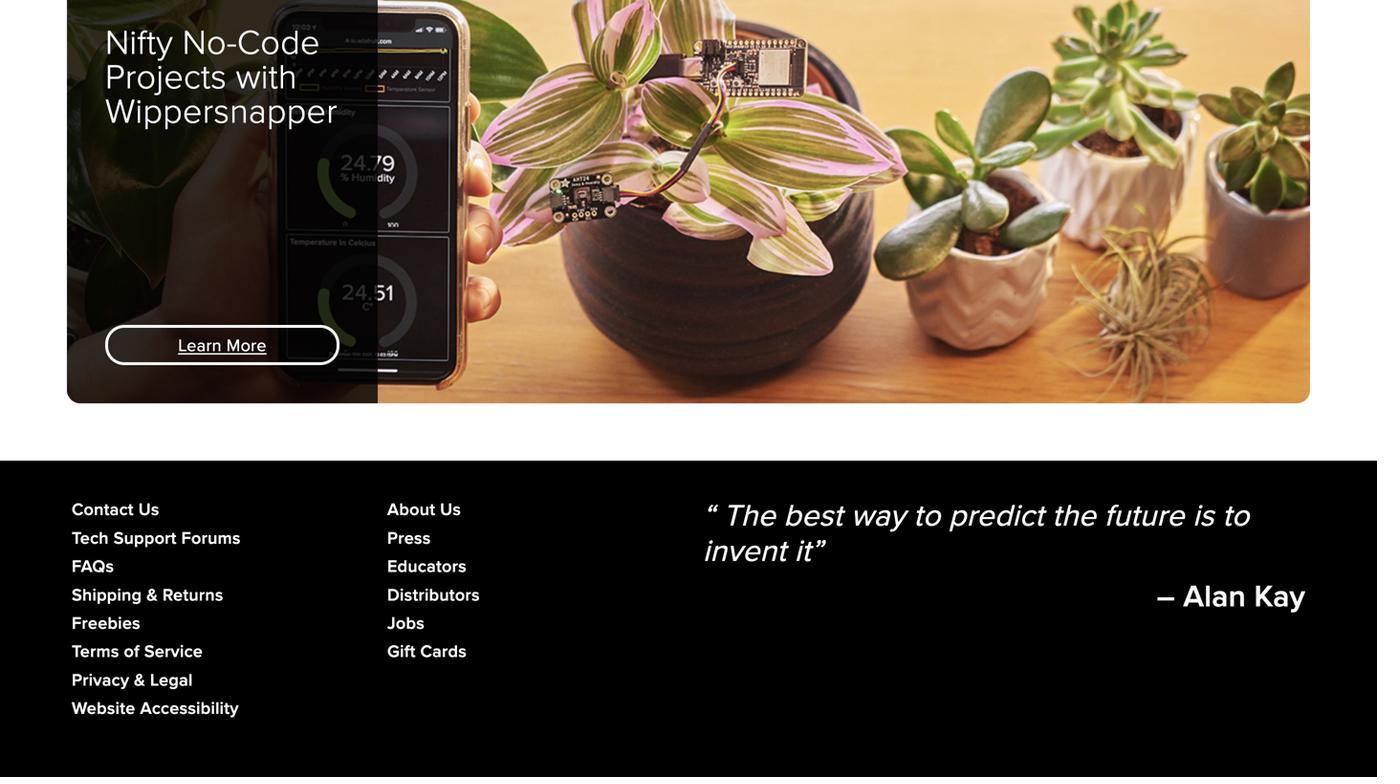 Task type: locate. For each thing, give the bounding box(es) containing it.
support
[[114, 525, 177, 550]]

0 vertical spatial &
[[147, 582, 158, 607]]

& left returns
[[147, 582, 158, 607]]

& down the terms of service link
[[134, 668, 145, 692]]

2 us from the left
[[440, 497, 461, 522]]

website
[[72, 696, 135, 721]]

" the best way to predict the future is to invent it" alan kay
[[703, 493, 1306, 619]]

us up support
[[138, 497, 159, 522]]

&
[[147, 582, 158, 607], [134, 668, 145, 692]]

shipping & returns link
[[72, 582, 223, 607]]

us inside about us press educators distributors jobs gift cards
[[440, 497, 461, 522]]

0 horizontal spatial &
[[134, 668, 145, 692]]

1 horizontal spatial &
[[147, 582, 158, 607]]

us
[[138, 497, 159, 522], [440, 497, 461, 522]]

distributors link
[[387, 582, 480, 607]]

to right is
[[1223, 493, 1250, 537]]

it"
[[795, 528, 823, 572]]

educators link
[[387, 554, 467, 579]]

service
[[144, 639, 203, 664]]

us for about
[[440, 497, 461, 522]]

1 horizontal spatial to
[[1223, 493, 1250, 537]]

0 horizontal spatial us
[[138, 497, 159, 522]]

freebies link
[[72, 611, 141, 636]]

legal
[[150, 668, 193, 692]]

best
[[784, 493, 843, 537]]

wippersnapper
[[105, 86, 338, 134]]

kay
[[1254, 574, 1306, 619]]

to right way at right bottom
[[914, 493, 941, 537]]

projects
[[105, 51, 227, 100]]

tech
[[72, 525, 109, 550]]

cards
[[420, 639, 467, 664]]

contact us link
[[72, 497, 159, 522]]

privacy
[[72, 668, 129, 692]]

1 horizontal spatial us
[[440, 497, 461, 522]]

0 horizontal spatial to
[[914, 493, 941, 537]]

accessibility
[[140, 696, 239, 721]]

educators
[[387, 554, 467, 579]]

is
[[1193, 493, 1215, 537]]

to
[[914, 493, 941, 537], [1223, 493, 1250, 537]]

1 us from the left
[[138, 497, 159, 522]]

us right about
[[440, 497, 461, 522]]

freebies
[[72, 611, 141, 636]]

1 to from the left
[[914, 493, 941, 537]]

about us press educators distributors jobs gift cards
[[387, 497, 480, 664]]

1 vertical spatial &
[[134, 668, 145, 692]]

with
[[236, 51, 297, 100]]

hand holding an iphone showing adafruit io gauges in front of potted plants. image
[[67, 0, 1310, 404]]

about us link
[[387, 497, 461, 522]]

jobs link
[[387, 611, 425, 636]]

website accessibility link
[[72, 696, 239, 721]]

us inside contact us tech support forums faqs shipping & returns freebies terms of service privacy & legal website accessibility
[[138, 497, 159, 522]]

nifty no-code projects with wippersnapper main content
[[67, 0, 1310, 461]]

the
[[1052, 493, 1096, 537]]

terms of service link
[[72, 639, 203, 664]]



Task type: describe. For each thing, give the bounding box(es) containing it.
invent
[[703, 528, 786, 572]]

faqs link
[[72, 554, 114, 579]]

alan
[[1183, 574, 1246, 619]]

distributors
[[387, 582, 480, 607]]

featured learning guide group element
[[67, 0, 1310, 404]]

gift
[[387, 639, 416, 664]]

more
[[226, 333, 267, 357]]

learn more
[[178, 333, 267, 357]]

tech support forums link
[[72, 525, 241, 550]]

press link
[[387, 525, 431, 550]]

future
[[1104, 493, 1185, 537]]

" the
[[703, 493, 776, 537]]

returns
[[163, 582, 223, 607]]

nifty no-code projects with wippersnapper
[[105, 17, 338, 134]]

no-
[[182, 17, 237, 65]]

us for contact
[[138, 497, 159, 522]]

faqs
[[72, 554, 114, 579]]

way
[[851, 493, 905, 537]]

press
[[387, 525, 431, 550]]

alan kay link
[[1157, 574, 1306, 619]]

terms
[[72, 639, 119, 664]]

2 to from the left
[[1223, 493, 1250, 537]]

contact
[[72, 497, 134, 522]]

code
[[237, 17, 320, 65]]

privacy & legal link
[[72, 668, 193, 692]]

gift cards link
[[387, 639, 467, 664]]

shipping
[[72, 582, 142, 607]]

nifty
[[105, 17, 173, 65]]

about
[[387, 497, 435, 522]]

contact us tech support forums faqs shipping & returns freebies terms of service privacy & legal website accessibility
[[72, 497, 241, 721]]

of
[[124, 639, 140, 664]]

forums
[[181, 525, 241, 550]]

learn more link
[[105, 325, 340, 365]]

learn
[[178, 333, 222, 357]]

jobs
[[387, 611, 425, 636]]

predict
[[949, 493, 1044, 537]]



Task type: vqa. For each thing, say whether or not it's contained in the screenshot.
shopping cart IMAGE
no



